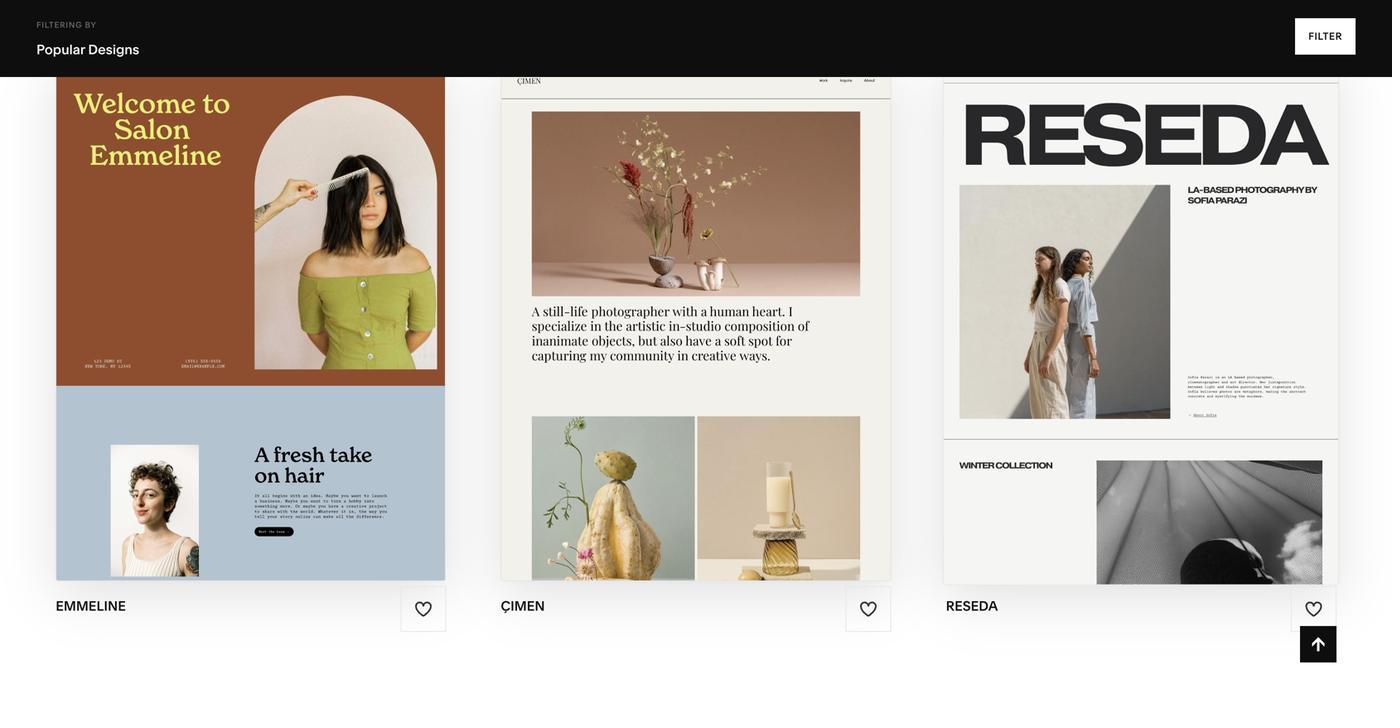 Task type: vqa. For each thing, say whether or not it's contained in the screenshot.
Templates
yes



Task type: locate. For each thing, give the bounding box(es) containing it.
popular designs templates (29)
[[56, 23, 328, 45]]

popular for popular designs templates (29)
[[56, 23, 123, 45]]

emmeline
[[56, 599, 126, 615]]

çimen
[[501, 599, 545, 615]]

(29)
[[295, 23, 328, 45]]

filtering
[[36, 20, 82, 30]]

designs down by
[[88, 41, 139, 58]]

filter
[[1309, 30, 1343, 42]]

designs
[[127, 23, 197, 45], [88, 41, 139, 58]]

add reseda to your favorites list image
[[1305, 601, 1323, 619]]

popular
[[56, 23, 123, 45], [36, 41, 85, 58]]

reseda image
[[944, 59, 1339, 585]]

designs right by
[[127, 23, 197, 45]]

back to top image
[[1310, 636, 1328, 654]]

emmeline image
[[57, 62, 446, 581]]

çimen image
[[502, 62, 891, 581]]



Task type: describe. For each thing, give the bounding box(es) containing it.
reseda
[[946, 599, 999, 615]]

templates
[[201, 23, 291, 45]]

designs for popular designs
[[88, 41, 139, 58]]

by
[[85, 20, 97, 30]]

filter button
[[1296, 18, 1356, 55]]

add emmeline to your favorites list image
[[414, 601, 433, 619]]

filtering by
[[36, 20, 97, 30]]

add çimen to your favorites list image
[[860, 601, 878, 619]]

popular designs
[[36, 41, 139, 58]]

designs for popular designs templates (29)
[[127, 23, 197, 45]]

popular for popular designs
[[36, 41, 85, 58]]



